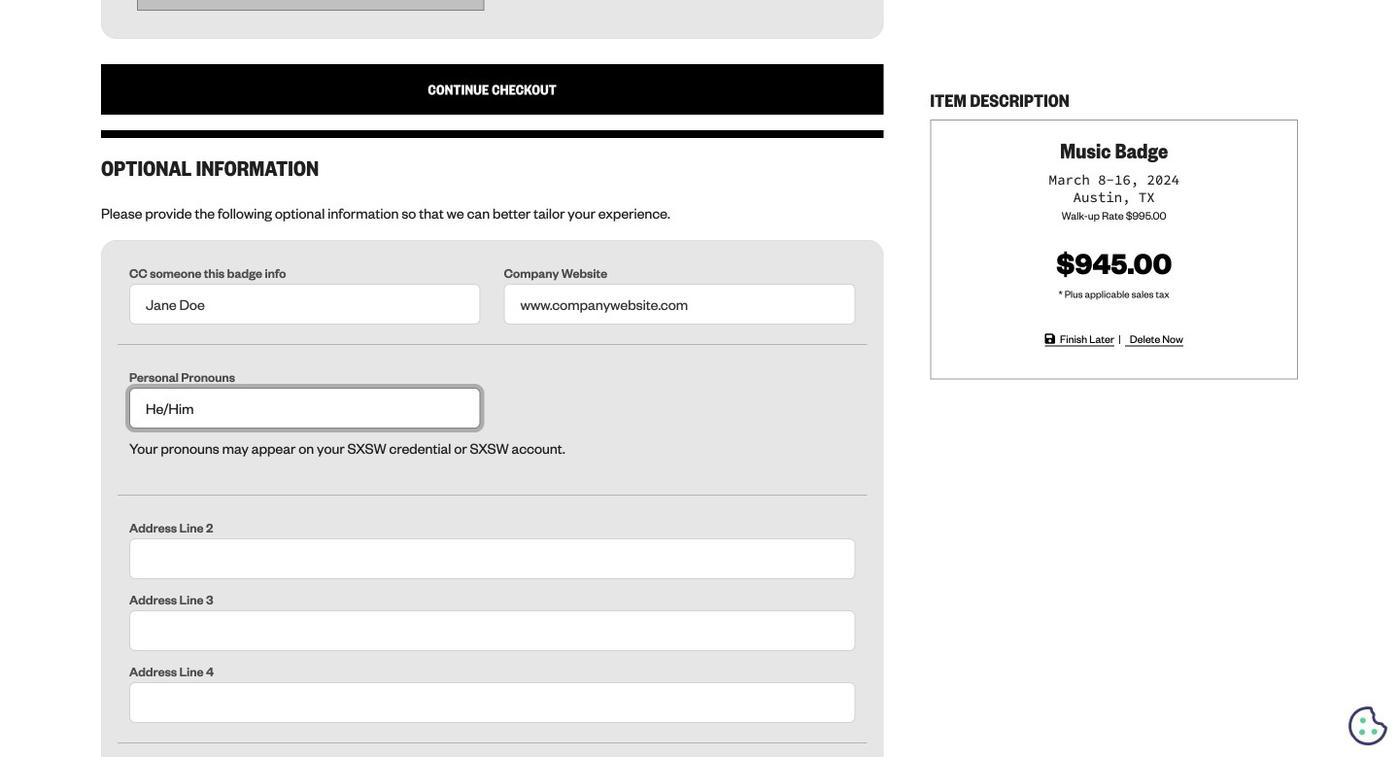 Task type: describe. For each thing, give the bounding box(es) containing it.
someone@something.com text field
[[129, 284, 481, 325]]



Task type: locate. For each thing, give the bounding box(es) containing it.
cookie preferences image
[[1349, 707, 1388, 745]]

save image
[[1045, 333, 1056, 345]]

None text field
[[129, 610, 856, 651]]

None text field
[[504, 284, 856, 325], [129, 538, 856, 579], [129, 682, 856, 723], [504, 284, 856, 325], [129, 538, 856, 579], [129, 682, 856, 723]]

None submit
[[101, 64, 884, 115]]

dialog
[[0, 0, 1400, 757]]



Task type: vqa. For each thing, say whether or not it's contained in the screenshot.
'COOKIE PREFERENCES' IMAGE
yes



